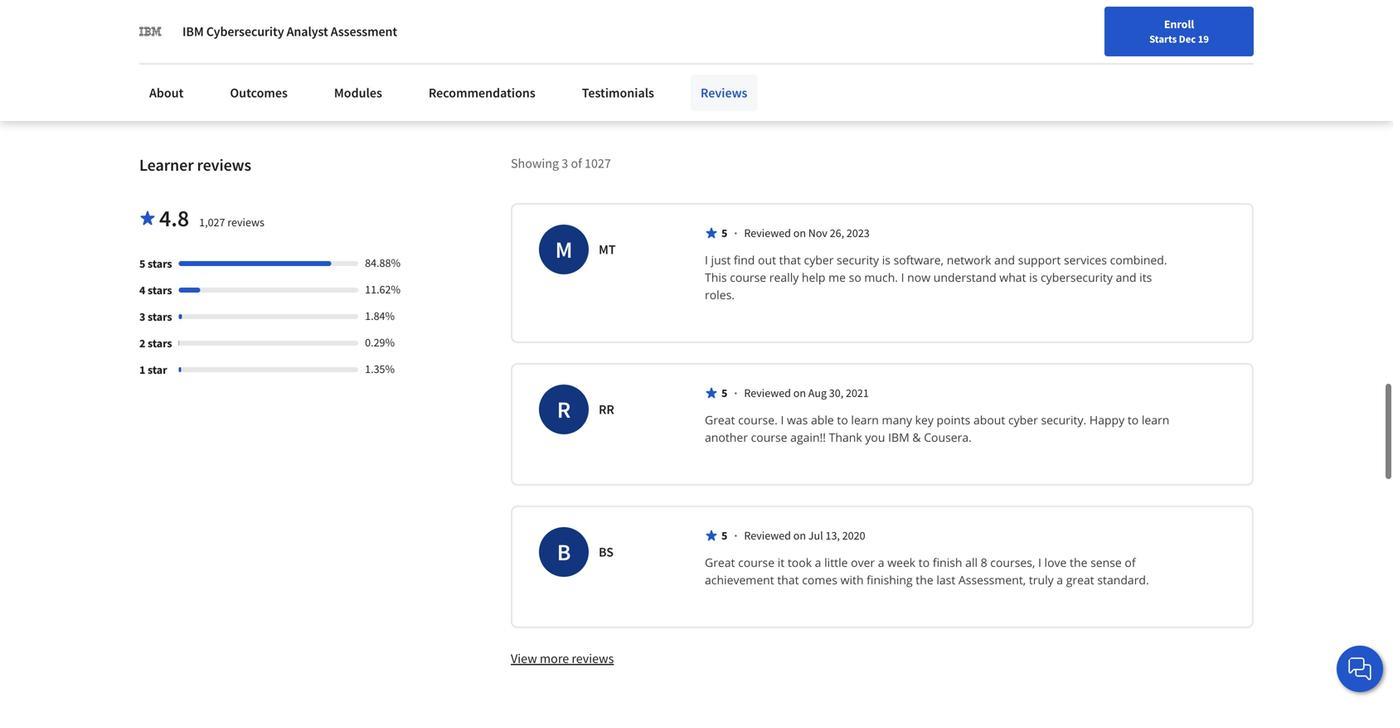 Task type: vqa. For each thing, say whether or not it's contained in the screenshot.
5 for M
yes



Task type: locate. For each thing, give the bounding box(es) containing it.
coursera down the topics
[[858, 27, 907, 44]]

cyber left security.
[[1008, 412, 1038, 428]]

that inside i just find out that cyber security is software, network and support services combined. this course really help me so much. i now understand what is cybersecurity and its roles.
[[779, 252, 801, 268]]

about link
[[139, 75, 194, 111]]

1 horizontal spatial 3
[[562, 155, 568, 172]]

ibm down many
[[888, 429, 910, 445]]

offer,
[[826, 27, 855, 44]]

learn right 'happy'
[[1142, 412, 1170, 428]]

on
[[846, 7, 861, 24], [793, 225, 806, 240], [793, 386, 806, 400], [793, 528, 806, 543]]

1 vertical spatial reviews
[[227, 215, 264, 230]]

1 horizontal spatial of
[[725, 47, 736, 64]]

of left 1027
[[571, 155, 582, 172]]

8
[[981, 555, 987, 570]]

that up really
[[779, 252, 801, 268]]

1 reviewed from the top
[[744, 225, 791, 240]]

1 vertical spatial able
[[811, 412, 834, 428]]

at up whenever
[[305, 7, 316, 24]]

1 vertical spatial coursera
[[1010, 47, 1060, 64]]

can
[[227, 47, 247, 64]]

5 up 4
[[139, 256, 145, 271]]

i just find out that cyber security is software, network and support services combined. this course really help me so much. i now understand what is cybersecurity and its roles.
[[705, 252, 1170, 303]]

0 horizontal spatial it
[[337, 47, 345, 64]]

0 horizontal spatial a
[[815, 555, 821, 570]]

an down concepts
[[599, 27, 613, 44]]

on up the offer,
[[846, 7, 861, 24]]

2 vertical spatial course
[[738, 555, 775, 570]]

26,
[[830, 225, 844, 240]]

0 horizontal spatial just
[[711, 252, 731, 268]]

1 stars from the top
[[148, 256, 172, 271]]

more left than
[[1130, 27, 1160, 44]]

able inside "to be able to take courses at my own pace and rhythm has been an amazing experience. i can learn whenever it fits my schedule and mood."
[[193, 7, 217, 24]]

0 horizontal spatial courses
[[260, 7, 302, 24]]

5 for r
[[722, 386, 728, 400]]

finishing
[[867, 572, 913, 588]]

0 vertical spatial is
[[910, 27, 919, 44]]

to right 'happy'
[[1128, 412, 1139, 428]]

and left the its
[[1116, 269, 1137, 285]]

assessment,
[[959, 572, 1026, 588]]

ibm cybersecurity analyst assessment
[[182, 23, 397, 40]]

being
[[1152, 7, 1183, 24]]

1 horizontal spatial coursera
[[1010, 47, 1060, 64]]

0 vertical spatial cyber
[[804, 252, 834, 268]]

best
[[760, 47, 783, 64]]

2 horizontal spatial courses
[[801, 7, 844, 24]]

rhythm
[[207, 27, 248, 44]]

i down "i
[[440, 27, 443, 44]]

just up much
[[1093, 7, 1114, 24]]

is down support
[[1029, 269, 1038, 285]]

1 great from the top
[[705, 412, 735, 428]]

at for courses
[[305, 7, 316, 24]]

an up whenever
[[303, 27, 317, 44]]

1 vertical spatial of
[[571, 155, 582, 172]]

5 up achievement at bottom
[[722, 528, 728, 543]]

great inside great course it took a little over a week to finish all 8 courses, i love the sense of achievement that comes with finishing the last assessment, truly a great standard.
[[705, 555, 735, 570]]

course inside great course it took a little over a week to finish all 8 courses, i love the sense of achievement that comes with finishing the last assessment, truly a great standard.
[[738, 555, 775, 570]]

2 horizontal spatial at
[[1222, 7, 1233, 24]]

3 stars
[[139, 309, 172, 324]]

courses up the been
[[260, 7, 302, 24]]

a down "love"
[[1057, 572, 1063, 588]]

ibm
[[182, 23, 204, 40], [888, 429, 910, 445]]

0 horizontal spatial at
[[305, 7, 316, 24]]

i left "love"
[[1038, 555, 1042, 570]]

2 vertical spatial that
[[777, 572, 799, 588]]

reviewed on aug 30, 2021
[[744, 386, 869, 400]]

0 vertical spatial course
[[730, 269, 766, 285]]

0 horizontal spatial an
[[303, 27, 317, 44]]

0 vertical spatial 3
[[562, 155, 568, 172]]

courses up work."
[[540, 27, 582, 44]]

coursera up limits."
[[1010, 47, 1060, 64]]

and up experience.
[[183, 27, 204, 44]]

reviews right 1,027
[[227, 215, 264, 230]]

0 horizontal spatial more
[[540, 651, 569, 667]]

1 horizontal spatial so
[[1081, 27, 1094, 44]]

reviewed up took
[[744, 528, 791, 543]]

applied
[[496, 7, 538, 24]]

learned
[[446, 27, 488, 44]]

ibm up experience.
[[182, 23, 204, 40]]

really
[[769, 269, 799, 285]]

a right over
[[878, 555, 885, 570]]

combined.
[[1110, 252, 1167, 268]]

4 stars from the top
[[148, 336, 172, 351]]

allows
[[1062, 47, 1098, 64]]

1 vertical spatial ibm
[[888, 429, 910, 445]]

that up one
[[900, 7, 923, 24]]

stars
[[148, 256, 172, 271], [148, 283, 172, 298], [148, 309, 172, 324], [148, 336, 172, 351]]

0 vertical spatial so
[[1081, 27, 1094, 44]]

view
[[511, 651, 537, 667]]

0 vertical spatial able
[[193, 7, 217, 24]]

this
[[705, 269, 727, 285]]

find
[[734, 252, 755, 268]]

about right the points
[[974, 412, 1005, 428]]

2 horizontal spatial is
[[1029, 269, 1038, 285]]

testimonials
[[582, 85, 654, 101]]

able up the again!!
[[811, 412, 834, 428]]

standard.
[[1098, 572, 1149, 588]]

i left was
[[781, 412, 784, 428]]

my left own
[[319, 7, 336, 24]]

the down university
[[739, 47, 757, 64]]

reviews right learner
[[197, 155, 251, 175]]

1 vertical spatial is
[[882, 252, 891, 268]]

1 horizontal spatial is
[[910, 27, 919, 44]]

key
[[915, 412, 934, 428]]

on left jul
[[793, 528, 806, 543]]

a up comes
[[815, 555, 821, 570]]

cyber up help on the right of the page
[[804, 252, 834, 268]]

2 horizontal spatial of
[[1125, 555, 1136, 570]]

english button
[[1045, 0, 1145, 54]]

course down the course.
[[751, 429, 788, 445]]

to down concepts
[[585, 27, 596, 44]]

1 vertical spatial 3
[[139, 309, 145, 324]]

1 vertical spatial it
[[778, 555, 785, 570]]

my inside the "when i need courses on topics that my university doesn't offer, coursera is one of the best places to go."
[[925, 7, 942, 24]]

1 vertical spatial great
[[705, 555, 735, 570]]

reviews inside "link"
[[572, 651, 614, 667]]

at inside "learning isn't just about being better at your job: it's so much more than that. coursera allows me to learn without limits."
[[1222, 7, 1233, 24]]

chat with us image
[[1347, 656, 1373, 683]]

starts
[[1150, 32, 1177, 46]]

about up much
[[1116, 7, 1149, 24]]

the
[[540, 7, 559, 24], [739, 47, 757, 64], [1070, 555, 1088, 570], [916, 572, 934, 588]]

a
[[815, 555, 821, 570], [878, 555, 885, 570], [1057, 572, 1063, 588]]

doesn't
[[782, 27, 824, 44]]

security
[[837, 252, 879, 268]]

it inside "to be able to take courses at my own pace and rhythm has been an amazing experience. i can learn whenever it fits my schedule and mood."
[[337, 47, 345, 64]]

it left took
[[778, 555, 785, 570]]

able inside the great course. i was able to learn many key points about cyber security. happy to learn another course again!! thank you ibm & cousera.
[[811, 412, 834, 428]]

0 horizontal spatial coursera
[[858, 27, 907, 44]]

0 horizontal spatial about
[[974, 412, 1005, 428]]

i inside the "when i need courses on topics that my university doesn't offer, coursera is one of the best places to go."
[[765, 7, 768, 24]]

of inside the "when i need courses on topics that my university doesn't offer, coursera is one of the best places to go."
[[725, 47, 736, 64]]

0 horizontal spatial so
[[849, 269, 862, 285]]

learn down has
[[249, 47, 278, 64]]

so down security
[[849, 269, 862, 285]]

0 vertical spatial it
[[337, 47, 345, 64]]

need
[[771, 7, 799, 24]]

1 vertical spatial more
[[540, 651, 569, 667]]

courses up the offer,
[[801, 7, 844, 24]]

4
[[139, 283, 145, 298]]

is inside the "when i need courses on topics that my university doesn't offer, coursera is one of the best places to go."
[[910, 27, 919, 44]]

to
[[219, 7, 231, 24], [585, 27, 596, 44], [824, 47, 835, 64], [1121, 47, 1133, 64], [837, 412, 848, 428], [1128, 412, 1139, 428], [919, 555, 930, 570]]

and up exciting
[[614, 7, 635, 24]]

to inside the "i directly applied the concepts and skills i learned from my courses to an exciting new project at work."
[[585, 27, 596, 44]]

great course it took a little over a week to finish all 8 courses, i love the sense of achievement that comes with finishing the last assessment, truly a great standard.
[[705, 555, 1149, 588]]

2 vertical spatial reviews
[[572, 651, 614, 667]]

0 horizontal spatial cyber
[[804, 252, 834, 268]]

the right the applied
[[540, 7, 559, 24]]

course down find
[[730, 269, 766, 285]]

ibm image
[[139, 20, 163, 43]]

reviewed on nov 26, 2023
[[744, 225, 870, 240]]

2 great from the top
[[705, 555, 735, 570]]

1027
[[585, 155, 611, 172]]

3 up 2
[[139, 309, 145, 324]]

to up thank
[[837, 412, 848, 428]]

an inside "to be able to take courses at my own pace and rhythm has been an amazing experience. i can learn whenever it fits my schedule and mood."
[[303, 27, 317, 44]]

me down much
[[1101, 47, 1118, 64]]

great
[[705, 412, 735, 428], [705, 555, 735, 570]]

to up rhythm
[[219, 7, 231, 24]]

0 vertical spatial that
[[900, 7, 923, 24]]

of down university
[[725, 47, 736, 64]]

stars right 2
[[148, 336, 172, 351]]

2 stars from the top
[[148, 283, 172, 298]]

i left can
[[221, 47, 224, 64]]

1 horizontal spatial cyber
[[1008, 412, 1038, 428]]

services
[[1064, 252, 1107, 268]]

2 reviewed from the top
[[744, 386, 791, 400]]

reviewed up the course.
[[744, 386, 791, 400]]

love
[[1045, 555, 1067, 570]]

great inside the great course. i was able to learn many key points about cyber security. happy to learn another course again!! thank you ibm & cousera.
[[705, 412, 735, 428]]

1 vertical spatial so
[[849, 269, 862, 285]]

stars right 4
[[148, 283, 172, 298]]

is up much.
[[882, 252, 891, 268]]

to down much
[[1121, 47, 1133, 64]]

the inside the "when i need courses on topics that my university doesn't offer, coursera is one of the best places to go."
[[739, 47, 757, 64]]

great up achievement at bottom
[[705, 555, 735, 570]]

schedule
[[174, 67, 224, 84]]

concepts
[[561, 7, 611, 24]]

limits."
[[1010, 67, 1049, 84]]

i left now
[[901, 269, 904, 285]]

11.62%
[[365, 282, 401, 297]]

so right it's
[[1081, 27, 1094, 44]]

than
[[1162, 27, 1188, 44]]

1 horizontal spatial at
[[508, 47, 519, 64]]

cyber inside i just find out that cyber security is software, network and support services combined. this course really help me so much. i now understand what is cybersecurity and its roles.
[[804, 252, 834, 268]]

is left one
[[910, 27, 919, 44]]

i inside the great course. i was able to learn many key points about cyber security. happy to learn another course again!! thank you ibm & cousera.
[[781, 412, 784, 428]]

you
[[865, 429, 885, 445]]

comes
[[802, 572, 838, 588]]

reviewed up out
[[744, 225, 791, 240]]

to right week
[[919, 555, 930, 570]]

1 horizontal spatial it
[[778, 555, 785, 570]]

1 vertical spatial course
[[751, 429, 788, 445]]

0 horizontal spatial me
[[829, 269, 846, 285]]

many
[[882, 412, 912, 428]]

0 horizontal spatial of
[[571, 155, 582, 172]]

1 an from the left
[[303, 27, 317, 44]]

reviewed on jul 13, 2020
[[744, 528, 865, 543]]

3 right showing on the top left of the page
[[562, 155, 568, 172]]

whenever
[[280, 47, 335, 64]]

1 vertical spatial that
[[779, 252, 801, 268]]

more
[[1130, 27, 1160, 44], [540, 651, 569, 667]]

of up standard.
[[1125, 555, 1136, 570]]

course up achievement at bottom
[[738, 555, 775, 570]]

modules link
[[324, 75, 392, 111]]

stars up 4 stars
[[148, 256, 172, 271]]

able
[[193, 7, 217, 24], [811, 412, 834, 428]]

1 horizontal spatial ibm
[[888, 429, 910, 445]]

great up another
[[705, 412, 735, 428]]

me right help on the right of the page
[[829, 269, 846, 285]]

at right better
[[1222, 7, 1233, 24]]

i left need
[[765, 7, 768, 24]]

at inside "to be able to take courses at my own pace and rhythm has been an amazing experience. i can learn whenever it fits my schedule and mood."
[[305, 7, 316, 24]]

i inside great course it took a little over a week to finish all 8 courses, i love the sense of achievement that comes with finishing the last assessment, truly a great standard.
[[1038, 555, 1042, 570]]

new
[[440, 47, 463, 64]]

cyber
[[804, 252, 834, 268], [1008, 412, 1038, 428]]

0 horizontal spatial 3
[[139, 309, 145, 324]]

0 vertical spatial of
[[725, 47, 736, 64]]

view more reviews
[[511, 651, 614, 667]]

None search field
[[236, 10, 634, 44]]

the up great at the right of the page
[[1070, 555, 1088, 570]]

0 vertical spatial ibm
[[182, 23, 204, 40]]

0 vertical spatial just
[[1093, 7, 1114, 24]]

little
[[824, 555, 848, 570]]

5 up this
[[722, 225, 728, 240]]

so inside "learning isn't just about being better at your job: it's so much more than that. coursera allows me to learn without limits."
[[1081, 27, 1094, 44]]

my up work."
[[520, 27, 537, 44]]

0 horizontal spatial able
[[193, 7, 217, 24]]

0 vertical spatial great
[[705, 412, 735, 428]]

jul
[[808, 528, 823, 543]]

1 horizontal spatial a
[[878, 555, 885, 570]]

5 for m
[[722, 225, 728, 240]]

just up this
[[711, 252, 731, 268]]

it left fits
[[337, 47, 345, 64]]

1 horizontal spatial more
[[1130, 27, 1160, 44]]

0 horizontal spatial ibm
[[182, 23, 204, 40]]

learn inside "learning isn't just about being better at your job: it's so much more than that. coursera allows me to learn without limits."
[[1135, 47, 1164, 64]]

at down from
[[508, 47, 519, 64]]

1 horizontal spatial about
[[1116, 7, 1149, 24]]

1 horizontal spatial just
[[1093, 7, 1114, 24]]

reviews for 1,027 reviews
[[227, 215, 264, 230]]

1 horizontal spatial courses
[[540, 27, 582, 44]]

courses,
[[991, 555, 1035, 570]]

learn up 'you'
[[851, 412, 879, 428]]

university
[[725, 27, 779, 44]]

0 vertical spatial reviews
[[197, 155, 251, 175]]

1.35%
[[365, 361, 395, 376]]

more right "view"
[[540, 651, 569, 667]]

to left go."
[[824, 47, 835, 64]]

2 an from the left
[[599, 27, 613, 44]]

that down took
[[777, 572, 799, 588]]

i inside "to be able to take courses at my own pace and rhythm has been an amazing experience. i can learn whenever it fits my schedule and mood."
[[221, 47, 224, 64]]

me inside i just find out that cyber security is software, network and support services combined. this course really help me so much. i now understand what is cybersecurity and its roles.
[[829, 269, 846, 285]]

0 vertical spatial reviewed
[[744, 225, 791, 240]]

courses inside the "when i need courses on topics that my university doesn't offer, coursera is one of the best places to go."
[[801, 7, 844, 24]]

0 vertical spatial more
[[1130, 27, 1160, 44]]

just inside i just find out that cyber security is software, network and support services combined. this course really help me so much. i now understand what is cybersecurity and its roles.
[[711, 252, 731, 268]]

of inside great course it took a little over a week to finish all 8 courses, i love the sense of achievement that comes with finishing the last assessment, truly a great standard.
[[1125, 555, 1136, 570]]

1 vertical spatial cyber
[[1008, 412, 1038, 428]]

2 vertical spatial reviewed
[[744, 528, 791, 543]]

1 vertical spatial about
[[974, 412, 1005, 428]]

3 reviewed from the top
[[744, 528, 791, 543]]

on left aug
[[793, 386, 806, 400]]

just inside "learning isn't just about being better at your job: it's so much more than that. coursera allows me to learn without limits."
[[1093, 7, 1114, 24]]

stars up 2 stars
[[148, 309, 172, 324]]

to inside "learning isn't just about being better at your job: it's so much more than that. coursera allows me to learn without limits."
[[1121, 47, 1133, 64]]

1 horizontal spatial able
[[811, 412, 834, 428]]

isn't
[[1067, 7, 1091, 24]]

that
[[900, 7, 923, 24], [779, 252, 801, 268], [777, 572, 799, 588]]

and down can
[[227, 67, 248, 84]]

learn inside "to be able to take courses at my own pace and rhythm has been an amazing experience. i can learn whenever it fits my schedule and mood."
[[249, 47, 278, 64]]

much.
[[865, 269, 898, 285]]

my up one
[[925, 7, 942, 24]]

to inside the "when i need courses on topics that my university doesn't offer, coursera is one of the best places to go."
[[824, 47, 835, 64]]

0 vertical spatial about
[[1116, 7, 1149, 24]]

learn down starts on the right top of page
[[1135, 47, 1164, 64]]

on left the nov on the right of page
[[793, 225, 806, 240]]

stars for 4 stars
[[148, 283, 172, 298]]

1 vertical spatial reviewed
[[744, 386, 791, 400]]

&
[[913, 429, 921, 445]]

3 stars from the top
[[148, 309, 172, 324]]

i up this
[[705, 252, 708, 268]]

much
[[1096, 27, 1128, 44]]

1 horizontal spatial an
[[599, 27, 613, 44]]

courses
[[260, 7, 302, 24], [801, 7, 844, 24], [540, 27, 582, 44]]

5 up another
[[722, 386, 728, 400]]

1 vertical spatial just
[[711, 252, 731, 268]]

1 horizontal spatial me
[[1101, 47, 1118, 64]]

dec
[[1179, 32, 1196, 46]]

0 vertical spatial coursera
[[858, 27, 907, 44]]

0 vertical spatial me
[[1101, 47, 1118, 64]]

2 vertical spatial of
[[1125, 555, 1136, 570]]

on for b
[[793, 528, 806, 543]]

coursera inside "learning isn't just about being better at your job: it's so much more than that. coursera allows me to learn without limits."
[[1010, 47, 1060, 64]]

reviews right "view"
[[572, 651, 614, 667]]

1 vertical spatial me
[[829, 269, 846, 285]]

able right be
[[193, 7, 217, 24]]

about inside the great course. i was able to learn many key points about cyber security. happy to learn another course again!! thank you ibm & cousera.
[[974, 412, 1005, 428]]

course inside i just find out that cyber security is software, network and support services combined. this course really help me so much. i now understand what is cybersecurity and its roles.
[[730, 269, 766, 285]]

on for m
[[793, 225, 806, 240]]

2 vertical spatial is
[[1029, 269, 1038, 285]]



Task type: describe. For each thing, give the bounding box(es) containing it.
over
[[851, 555, 875, 570]]

roles.
[[705, 287, 735, 303]]

great for b
[[705, 555, 735, 570]]

me inside "learning isn't just about being better at your job: it's so much more than that. coursera allows me to learn without limits."
[[1101, 47, 1118, 64]]

bs
[[599, 544, 614, 561]]

at inside the "i directly applied the concepts and skills i learned from my courses to an exciting new project at work."
[[508, 47, 519, 64]]

cybersecurity
[[1041, 269, 1113, 285]]

2023
[[847, 225, 870, 240]]

that inside great course it took a little over a week to finish all 8 courses, i love the sense of achievement that comes with finishing the last assessment, truly a great standard.
[[777, 572, 799, 588]]

an inside the "i directly applied the concepts and skills i learned from my courses to an exciting new project at work."
[[599, 27, 613, 44]]

support
[[1018, 252, 1061, 268]]

it inside great course it took a little over a week to finish all 8 courses, i love the sense of achievement that comes with finishing the last assessment, truly a great standard.
[[778, 555, 785, 570]]

about
[[149, 85, 184, 101]]

on for r
[[793, 386, 806, 400]]

recommendations link
[[419, 75, 546, 111]]

great course. i was able to learn many key points about cyber security. happy to learn another course again!! thank you ibm & cousera.
[[705, 412, 1173, 445]]

"learning
[[1010, 7, 1064, 24]]

understand
[[934, 269, 997, 285]]

cybersecurity
[[206, 23, 284, 40]]

my up the about at the top of page
[[154, 67, 171, 84]]

reviewed for b
[[744, 528, 791, 543]]

pace
[[154, 27, 180, 44]]

courses inside the "i directly applied the concepts and skills i learned from my courses to an exciting new project at work."
[[540, 27, 582, 44]]

exciting
[[616, 27, 659, 44]]

cyber inside the great course. i was able to learn many key points about cyber security. happy to learn another course again!! thank you ibm & cousera.
[[1008, 412, 1038, 428]]

last
[[937, 572, 956, 588]]

experience.
[[154, 47, 218, 64]]

another
[[705, 429, 748, 445]]

"learning isn't just about being better at your job: it's so much more than that. coursera allows me to learn without limits."
[[1010, 7, 1233, 84]]

to inside "to be able to take courses at my own pace and rhythm has been an amazing experience. i can learn whenever it fits my schedule and mood."
[[219, 7, 231, 24]]

2021
[[846, 386, 869, 400]]

learner reviews
[[139, 155, 251, 175]]

network
[[947, 252, 992, 268]]

what
[[1000, 269, 1026, 285]]

r
[[557, 395, 571, 424]]

view more reviews link
[[511, 649, 614, 667]]

coursera inside the "when i need courses on topics that my university doesn't offer, coursera is one of the best places to go."
[[858, 27, 907, 44]]

outcomes link
[[220, 75, 298, 111]]

i inside the "i directly applied the concepts and skills i learned from my courses to an exciting new project at work."
[[440, 27, 443, 44]]

testimonials link
[[572, 75, 664, 111]]

at for better
[[1222, 7, 1233, 24]]

"when i need courses on topics that my university doesn't offer, coursera is one of the best places to go."
[[725, 7, 942, 64]]

reviewed for r
[[744, 386, 791, 400]]

all
[[966, 555, 978, 570]]

2 horizontal spatial a
[[1057, 572, 1063, 588]]

points
[[937, 412, 971, 428]]

reviews for learner reviews
[[197, 155, 251, 175]]

assessment
[[331, 23, 397, 40]]

go."
[[838, 47, 859, 64]]

with
[[841, 572, 864, 588]]

happy
[[1090, 412, 1125, 428]]

to inside great course it took a little over a week to finish all 8 courses, i love the sense of achievement that comes with finishing the last assessment, truly a great standard.
[[919, 555, 930, 570]]

project
[[466, 47, 505, 64]]

amazing
[[320, 27, 367, 44]]

1,027
[[199, 215, 225, 230]]

out
[[758, 252, 776, 268]]

so inside i just find out that cyber security is software, network and support services combined. this course really help me so much. i now understand what is cybersecurity and its roles.
[[849, 269, 862, 285]]

more inside "link"
[[540, 651, 569, 667]]

84.88%
[[365, 255, 401, 270]]

courses inside "to be able to take courses at my own pace and rhythm has been an amazing experience. i can learn whenever it fits my schedule and mood."
[[260, 7, 302, 24]]

enroll starts dec 19
[[1150, 17, 1209, 46]]

show notifications image
[[1169, 21, 1189, 41]]

finish
[[933, 555, 962, 570]]

topics
[[863, 7, 897, 24]]

reviewed for m
[[744, 225, 791, 240]]

skills
[[638, 7, 665, 24]]

ibm inside the great course. i was able to learn many key points about cyber security. happy to learn another course again!! thank you ibm & cousera.
[[888, 429, 910, 445]]

0 horizontal spatial is
[[882, 252, 891, 268]]

and inside the "i directly applied the concepts and skills i learned from my courses to an exciting new project at work."
[[614, 7, 635, 24]]

stars for 2 stars
[[148, 336, 172, 351]]

"i directly applied the concepts and skills i learned from my courses to an exciting new project at work."
[[440, 7, 665, 64]]

recommendations
[[429, 85, 536, 101]]

that inside the "when i need courses on topics that my university doesn't offer, coursera is one of the best places to go."
[[900, 7, 923, 24]]

course.
[[738, 412, 778, 428]]

directly
[[451, 7, 493, 24]]

now
[[907, 269, 931, 285]]

the left last
[[916, 572, 934, 588]]

course inside the great course. i was able to learn many key points about cyber security. happy to learn another course again!! thank you ibm & cousera.
[[751, 429, 788, 445]]

30,
[[829, 386, 844, 400]]

week
[[888, 555, 916, 570]]

has
[[250, 27, 270, 44]]

learner
[[139, 155, 194, 175]]

4.8
[[159, 203, 189, 233]]

on inside the "when i need courses on topics that my university doesn't offer, coursera is one of the best places to go."
[[846, 7, 861, 24]]

1.84%
[[365, 308, 395, 323]]

stars for 3 stars
[[148, 309, 172, 324]]

1 star
[[139, 362, 167, 377]]

modules
[[334, 85, 382, 101]]

19
[[1198, 32, 1209, 46]]

0.29%
[[365, 335, 395, 350]]

"to be able to take courses at my own pace and rhythm has been an amazing experience. i can learn whenever it fits my schedule and mood."
[[154, 7, 367, 84]]

its
[[1140, 269, 1152, 285]]

the inside the "i directly applied the concepts and skills i learned from my courses to an exciting new project at work."
[[540, 7, 559, 24]]

without
[[1166, 47, 1210, 64]]

"i
[[440, 7, 449, 24]]

more inside "learning isn't just about being better at your job: it's so much more than that. coursera allows me to learn without limits."
[[1130, 27, 1160, 44]]

mt
[[599, 241, 616, 258]]

again!!
[[791, 429, 826, 445]]

achievement
[[705, 572, 774, 588]]

and up what
[[995, 252, 1015, 268]]

my inside the "i directly applied the concepts and skills i learned from my courses to an exciting new project at work."
[[520, 27, 537, 44]]

about inside "learning isn't just about being better at your job: it's so much more than that. coursera allows me to learn without limits."
[[1116, 7, 1149, 24]]

your
[[1010, 27, 1035, 44]]

stars for 5 stars
[[148, 256, 172, 271]]

security.
[[1041, 412, 1087, 428]]

been
[[273, 27, 300, 44]]

great for r
[[705, 412, 735, 428]]

showing 3 of 1027
[[511, 155, 611, 172]]

fits
[[348, 47, 365, 64]]

"when
[[725, 7, 762, 24]]

5 for b
[[722, 528, 728, 543]]

enroll
[[1164, 17, 1194, 32]]

reviews
[[701, 85, 748, 101]]

m
[[555, 235, 573, 264]]

great
[[1066, 572, 1095, 588]]

nov
[[808, 225, 828, 240]]

4 stars
[[139, 283, 172, 298]]



